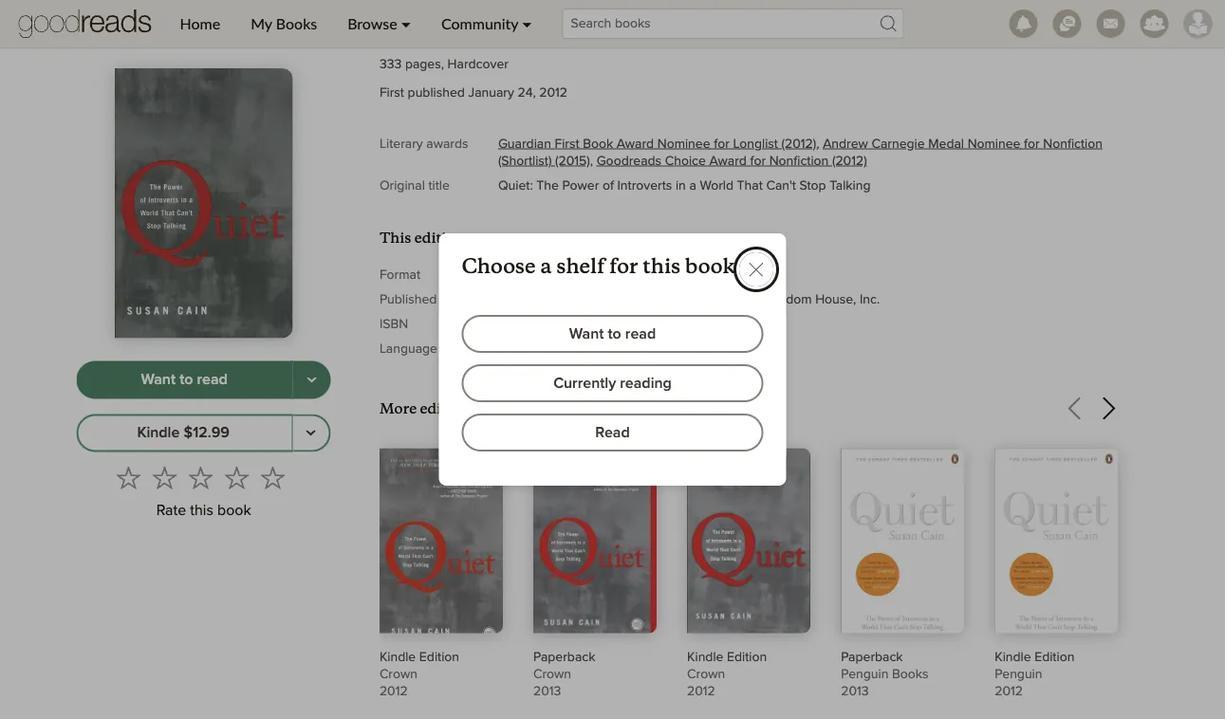 Task type: vqa. For each thing, say whether or not it's contained in the screenshot.
Case Cracked: The Biggest Mysteries & Thrillers of 2024 image
no



Task type: describe. For each thing, give the bounding box(es) containing it.
0307352145)
[[648, 317, 725, 331]]

home
[[180, 14, 220, 33]]

more editions
[[380, 400, 477, 418]]

rate 2 out of 5 image
[[152, 466, 177, 490]]

quiet:
[[498, 179, 533, 192]]

this edition
[[380, 229, 464, 247]]

longlist
[[733, 137, 778, 150]]

literary
[[380, 137, 423, 150]]

rate 3 out of 5 image
[[189, 466, 213, 490]]

1 vertical spatial january
[[498, 293, 544, 306]]

personal
[[853, 20, 905, 33]]

4 book cover image from the left
[[841, 448, 964, 639]]

guardian first book award nominee for longlist (2012) ,
[[498, 137, 823, 150]]

world
[[700, 179, 734, 192]]

self help link
[[589, 17, 643, 36]]

1 vertical spatial first
[[555, 137, 579, 150]]

guardian
[[498, 137, 551, 150]]

self help
[[589, 20, 643, 33]]

this inside rate this book element
[[190, 503, 213, 518]]

personal development link
[[853, 17, 988, 36]]

for inside dialog
[[609, 253, 638, 279]]

2 edition from the left
[[727, 651, 767, 664]]

0 vertical spatial hardcover
[[448, 57, 509, 71]]

nonfiction link
[[437, 17, 498, 36]]

the
[[536, 179, 559, 192]]

want to read inside choose a shelf for this book dialog
[[569, 326, 656, 342]]

2013 inside paperback crown 2013
[[533, 685, 561, 698]]

(shortlist)
[[498, 154, 552, 168]]

read for the want to read "button" within choose a shelf for this book dialog
[[625, 326, 656, 342]]

kindle $12.99
[[137, 426, 230, 441]]

isbn
[[380, 317, 408, 331]]

1 nominee from the left
[[657, 137, 710, 150]]

psychology
[[510, 20, 578, 33]]

want inside choose a shelf for this book dialog
[[569, 326, 604, 342]]

$12.99
[[184, 426, 230, 441]]

for down longlist
[[750, 154, 766, 168]]

1 vertical spatial 333 pages, hardcover
[[498, 268, 627, 281]]

quiet: the power of introverts in a world that can't stop talking
[[498, 179, 871, 192]]

nonfiction inside for nonfiction (shortlist)
[[1043, 137, 1103, 150]]

...more
[[1003, 19, 1043, 33]]

want to read button inside choose a shelf for this book dialog
[[462, 315, 763, 353]]

0 horizontal spatial (2012)
[[782, 137, 816, 150]]

more
[[380, 400, 417, 418]]

penguin inside the paperback penguin books 2013
[[841, 668, 889, 681]]

0 vertical spatial 333
[[380, 57, 402, 71]]

editions
[[420, 400, 477, 418]]

home link
[[165, 0, 235, 47]]

development
[[908, 20, 988, 33]]

genres
[[380, 19, 422, 33]]

rate 5 out of 5 image
[[261, 466, 285, 490]]

personal development
[[853, 20, 988, 33]]

3 book cover image from the left
[[687, 448, 811, 636]]

currently
[[553, 376, 616, 391]]

2012 for third "book cover" "image" from right
[[687, 685, 715, 698]]

1 book cover image from the left
[[380, 448, 503, 648]]

9780307352149
[[498, 317, 594, 331]]

can't
[[766, 179, 796, 192]]

browse ▾
[[348, 14, 411, 33]]

reading
[[620, 376, 672, 391]]

community ▾
[[441, 14, 532, 33]]

carnegie
[[872, 137, 925, 150]]

self
[[589, 20, 612, 33]]

2 vertical spatial nonfiction
[[769, 154, 829, 168]]

published
[[380, 293, 437, 306]]

shelf
[[556, 253, 605, 279]]

rate this book element
[[77, 460, 331, 525]]

0 horizontal spatial want
[[141, 373, 176, 388]]

crown inside paperback crown 2013
[[533, 668, 571, 681]]

browse
[[348, 14, 397, 33]]

edition inside 'kindle edition penguin 2012'
[[1035, 651, 1075, 664]]

2013 inside the paperback penguin books 2013
[[841, 685, 869, 698]]

award for choice
[[709, 154, 747, 168]]

...more button
[[1003, 17, 1043, 36]]

talking
[[830, 179, 871, 192]]

kindle for first "book cover" "image"
[[380, 651, 416, 664]]

0 vertical spatial 24,
[[518, 86, 536, 99]]

read button
[[462, 414, 763, 452]]

my books
[[251, 14, 317, 33]]

that
[[737, 179, 763, 192]]

penguin inside 'kindle edition penguin 2012'
[[995, 668, 1042, 681]]

community
[[441, 14, 518, 33]]

choose a shelf for this book
[[462, 253, 735, 279]]

andrew
[[823, 137, 868, 150]]

rate this book
[[156, 503, 251, 518]]

9780307352149 (isbn10: 0307352145)
[[498, 317, 725, 331]]

medal
[[928, 137, 964, 150]]

first published january 24, 2012
[[380, 86, 568, 99]]

by
[[601, 293, 615, 306]]

0 vertical spatial ,
[[816, 137, 819, 150]]

stop
[[799, 179, 826, 192]]

a inside dialog
[[540, 253, 552, 279]]

(2015)
[[552, 154, 590, 168]]

for up , goodreads choice award for nonfiction (2012)
[[714, 137, 730, 150]]

▾ for browse ▾
[[401, 14, 411, 33]]

original
[[380, 179, 425, 192]]

kindle for 5th "book cover" "image" from the left
[[995, 651, 1031, 664]]

psychology link
[[510, 17, 578, 36]]

currently reading button
[[462, 364, 763, 402]]

of
[[603, 179, 614, 192]]



Task type: locate. For each thing, give the bounding box(es) containing it.
this right rate
[[190, 503, 213, 518]]

None search field
[[547, 9, 919, 39]]

1 horizontal spatial ,
[[816, 137, 819, 150]]

1 vertical spatial hardcover
[[566, 268, 627, 281]]

hardcover up by
[[566, 268, 627, 281]]

1 vertical spatial 24,
[[547, 293, 566, 306]]

1 horizontal spatial 24,
[[547, 293, 566, 306]]

paperback for crown
[[533, 651, 595, 664]]

book down rate 4 out of 5 icon
[[217, 503, 251, 518]]

1 kindle edition crown 2012 from the left
[[380, 651, 459, 698]]

2 ▾ from the left
[[522, 14, 532, 33]]

for right "medal"
[[1024, 137, 1040, 150]]

2012 for 5th "book cover" "image" from the left
[[995, 685, 1023, 698]]

0 vertical spatial 333 pages, hardcover
[[380, 57, 509, 71]]

2 paperback from the left
[[841, 651, 903, 664]]

1 penguin from the left
[[841, 668, 889, 681]]

0 vertical spatial to
[[608, 326, 621, 342]]

for
[[714, 137, 730, 150], [1024, 137, 1040, 150], [750, 154, 766, 168], [609, 253, 638, 279]]

0 horizontal spatial paperback
[[533, 651, 595, 664]]

▾ for community ▾
[[522, 14, 532, 33]]

want
[[569, 326, 604, 342], [141, 373, 176, 388]]

1 ▾ from the left
[[401, 14, 411, 33]]

want up kindle $12.99
[[141, 373, 176, 388]]

read for the bottom the want to read "button"
[[197, 373, 228, 388]]

1 vertical spatial ,
[[590, 154, 593, 168]]

pages, up published
[[405, 57, 444, 71]]

▾ right community
[[522, 14, 532, 33]]

1 horizontal spatial books
[[892, 668, 929, 681]]

crown
[[618, 293, 656, 306], [380, 668, 418, 681], [533, 668, 571, 681], [687, 668, 725, 681]]

333 pages, hardcover up published
[[380, 57, 509, 71]]

333 up the 9780307352149
[[498, 268, 520, 281]]

power
[[562, 179, 599, 192]]

0 vertical spatial want to read
[[569, 326, 656, 342]]

1 vertical spatial read
[[197, 373, 228, 388]]

award for book
[[617, 137, 654, 150]]

january up the 9780307352149
[[498, 293, 544, 306]]

0 vertical spatial a
[[689, 179, 696, 192]]

for inside for nonfiction (shortlist)
[[1024, 137, 1040, 150]]

a right 'in'
[[689, 179, 696, 192]]

1 vertical spatial books
[[892, 668, 929, 681]]

choose
[[462, 253, 536, 279]]

333 down genres
[[380, 57, 402, 71]]

language
[[380, 342, 437, 355]]

andrew carnegie medal nominee
[[823, 137, 1021, 150]]

kindle
[[137, 426, 180, 441], [380, 651, 416, 664], [687, 651, 724, 664], [995, 651, 1031, 664]]

1 horizontal spatial edition
[[727, 651, 767, 664]]

paperback inside the paperback penguin books 2013
[[841, 651, 903, 664]]

1 horizontal spatial hardcover
[[566, 268, 627, 281]]

0 horizontal spatial want to read
[[141, 373, 228, 388]]

, goodreads choice award for nonfiction (2012)
[[590, 154, 867, 168]]

paperback for penguin
[[841, 651, 903, 664]]

0 vertical spatial want to read button
[[462, 315, 763, 353]]

1 horizontal spatial first
[[555, 137, 579, 150]]

333 pages, hardcover
[[380, 57, 509, 71], [498, 268, 627, 281]]

1 horizontal spatial (2012)
[[832, 154, 867, 168]]

0 horizontal spatial first
[[380, 86, 404, 99]]

5 book cover image from the left
[[995, 448, 1118, 639]]

1 horizontal spatial pages,
[[524, 268, 563, 281]]

to
[[608, 326, 621, 342], [180, 373, 193, 388]]

,
[[816, 137, 819, 150], [590, 154, 593, 168]]

award up world
[[709, 154, 747, 168]]

1 horizontal spatial to
[[608, 326, 621, 342]]

choose a shelf for this book dialog
[[439, 233, 786, 486]]

book cover image
[[380, 448, 503, 648], [533, 448, 657, 639], [687, 448, 811, 636], [841, 448, 964, 639], [995, 448, 1118, 639]]

this
[[380, 229, 411, 247]]

1 horizontal spatial want
[[569, 326, 604, 342]]

1 vertical spatial want
[[141, 373, 176, 388]]

333 pages, hardcover up by
[[498, 268, 627, 281]]

rate 1 out of 5 image
[[116, 466, 141, 490]]

24, up the 9780307352149
[[547, 293, 566, 306]]

0 vertical spatial first
[[380, 86, 404, 99]]

publishing
[[660, 293, 720, 306]]

want to read button
[[462, 315, 763, 353], [77, 361, 293, 399]]

1 horizontal spatial book
[[685, 253, 735, 279]]

1 horizontal spatial want to read
[[569, 326, 656, 342]]

nominee up choice
[[657, 137, 710, 150]]

0 horizontal spatial hardcover
[[448, 57, 509, 71]]

rating 0 out of 5 group
[[111, 460, 291, 496]]

0 horizontal spatial penguin
[[841, 668, 889, 681]]

first left published
[[380, 86, 404, 99]]

0 vertical spatial book
[[685, 253, 735, 279]]

(isbn10:
[[597, 317, 645, 331]]

1 horizontal spatial this
[[643, 253, 681, 279]]

1 edition from the left
[[419, 651, 459, 664]]

penguin
[[841, 668, 889, 681], [995, 668, 1042, 681]]

in
[[676, 179, 686, 192]]

0 vertical spatial january
[[468, 86, 514, 99]]

1 vertical spatial to
[[180, 373, 193, 388]]

kindle edition crown 2012
[[380, 651, 459, 698], [687, 651, 767, 698]]

my books link
[[235, 0, 332, 47]]

read
[[595, 425, 630, 440]]

home image
[[19, 0, 151, 47]]

paperback penguin books 2013
[[841, 651, 929, 698]]

0 horizontal spatial 333
[[380, 57, 402, 71]]

0 horizontal spatial kindle edition crown 2012
[[380, 651, 459, 698]]

0 horizontal spatial 2013
[[533, 685, 561, 698]]

want to read button up kindle $12.99 link at the left of page
[[77, 361, 293, 399]]

to up kindle $12.99 link at the left of page
[[180, 373, 193, 388]]

browse ▾ link
[[332, 0, 426, 47]]

kindle for third "book cover" "image" from right
[[687, 651, 724, 664]]

24, up guardian
[[518, 86, 536, 99]]

2 kindle edition crown 2012 from the left
[[687, 651, 767, 698]]

help
[[615, 20, 643, 33]]

1 vertical spatial award
[[709, 154, 747, 168]]

kindle inside 'kindle edition penguin 2012'
[[995, 651, 1031, 664]]

literary awards
[[380, 137, 468, 150]]

2 2013 from the left
[[841, 685, 869, 698]]

(2012) down andrew on the right
[[832, 154, 867, 168]]

2 horizontal spatial edition
[[1035, 651, 1075, 664]]

1 horizontal spatial award
[[709, 154, 747, 168]]

1 horizontal spatial want to read button
[[462, 315, 763, 353]]

book inside dialog
[[685, 253, 735, 279]]

kindle edition crown 2012 for first "book cover" "image"
[[380, 651, 459, 698]]

1 vertical spatial this
[[190, 503, 213, 518]]

to down by
[[608, 326, 621, 342]]

for up by
[[609, 253, 638, 279]]

0 horizontal spatial nonfiction
[[437, 20, 498, 33]]

first up (2015)
[[555, 137, 579, 150]]

1 vertical spatial 333
[[498, 268, 520, 281]]

want to read button down by
[[462, 315, 763, 353]]

rate
[[156, 503, 186, 518]]

333
[[380, 57, 402, 71], [498, 268, 520, 281]]

award up goodreads
[[617, 137, 654, 150]]

my
[[251, 14, 272, 33]]

0 vertical spatial nonfiction
[[437, 20, 498, 33]]

edition
[[415, 229, 464, 247]]

1 vertical spatial a
[[540, 253, 552, 279]]

for nonfiction (shortlist)
[[498, 137, 1103, 168]]

kindle edition crown 2012 for third "book cover" "image" from right
[[687, 651, 767, 698]]

original title
[[380, 179, 450, 192]]

3 edition from the left
[[1035, 651, 1075, 664]]

0 vertical spatial award
[[617, 137, 654, 150]]

january right published
[[468, 86, 514, 99]]

kindle edition penguin 2012
[[995, 651, 1075, 698]]

1 horizontal spatial nominee
[[968, 137, 1021, 150]]

1 horizontal spatial nonfiction
[[769, 154, 829, 168]]

0 horizontal spatial a
[[540, 253, 552, 279]]

pages, up the 9780307352149
[[524, 268, 563, 281]]

2012 inside 'kindle edition penguin 2012'
[[995, 685, 1023, 698]]

▾
[[401, 14, 411, 33], [522, 14, 532, 33]]

24,
[[518, 86, 536, 99], [547, 293, 566, 306]]

want to read down by
[[569, 326, 656, 342]]

, down book on the top
[[590, 154, 593, 168]]

0 horizontal spatial to
[[180, 373, 193, 388]]

this up january 24, 2012 by crown publishing group/random house, inc.
[[643, 253, 681, 279]]

awards
[[426, 137, 468, 150]]

1 horizontal spatial read
[[625, 326, 656, 342]]

0 horizontal spatial books
[[276, 14, 317, 33]]

group/random
[[723, 293, 812, 306]]

1 horizontal spatial 2013
[[841, 685, 869, 698]]

0 vertical spatial this
[[643, 253, 681, 279]]

0 horizontal spatial ,
[[590, 154, 593, 168]]

1 horizontal spatial ▾
[[522, 14, 532, 33]]

0 vertical spatial read
[[625, 326, 656, 342]]

2 horizontal spatial nonfiction
[[1043, 137, 1103, 150]]

to inside choose a shelf for this book dialog
[[608, 326, 621, 342]]

a left shelf
[[540, 253, 552, 279]]

a
[[689, 179, 696, 192], [540, 253, 552, 279]]

(2012) right longlist
[[782, 137, 816, 150]]

this
[[643, 253, 681, 279], [190, 503, 213, 518]]

0 vertical spatial want
[[569, 326, 604, 342]]

1 vertical spatial nonfiction
[[1043, 137, 1103, 150]]

kindle $12.99 link
[[77, 414, 293, 452]]

, left andrew on the right
[[816, 137, 819, 150]]

1 vertical spatial (2012)
[[832, 154, 867, 168]]

book
[[583, 137, 613, 150]]

▾ right browse
[[401, 14, 411, 33]]

1 horizontal spatial kindle edition crown 2012
[[687, 651, 767, 698]]

2 penguin from the left
[[995, 668, 1042, 681]]

0 horizontal spatial this
[[190, 503, 213, 518]]

paperback crown 2013
[[533, 651, 595, 698]]

pages,
[[405, 57, 444, 71], [524, 268, 563, 281]]

0 horizontal spatial nominee
[[657, 137, 710, 150]]

paperback
[[533, 651, 595, 664], [841, 651, 903, 664]]

currently reading
[[553, 376, 672, 391]]

book up publishing
[[685, 253, 735, 279]]

nominee right "medal"
[[968, 137, 1021, 150]]

0 horizontal spatial award
[[617, 137, 654, 150]]

2 book cover image from the left
[[533, 448, 657, 639]]

0 vertical spatial (2012)
[[782, 137, 816, 150]]

0 horizontal spatial 24,
[[518, 86, 536, 99]]

1 vertical spatial want to read
[[141, 373, 228, 388]]

first
[[380, 86, 404, 99], [555, 137, 579, 150]]

community ▾ link
[[426, 0, 547, 47]]

0 horizontal spatial ▾
[[401, 14, 411, 33]]

0 horizontal spatial pages,
[[405, 57, 444, 71]]

this inside choose a shelf for this book dialog
[[643, 253, 681, 279]]

books inside the paperback penguin books 2013
[[892, 668, 929, 681]]

choice
[[665, 154, 706, 168]]

want to read
[[569, 326, 656, 342], [141, 373, 228, 388]]

inc.
[[860, 293, 880, 306]]

0 horizontal spatial book
[[217, 503, 251, 518]]

2 nominee from the left
[[968, 137, 1021, 150]]

0 horizontal spatial edition
[[419, 651, 459, 664]]

format
[[380, 268, 420, 281]]

house,
[[815, 293, 856, 306]]

nominee
[[657, 137, 710, 150], [968, 137, 1021, 150]]

2012 for first "book cover" "image"
[[380, 685, 408, 698]]

0 vertical spatial books
[[276, 14, 317, 33]]

title
[[428, 179, 450, 192]]

book
[[685, 253, 735, 279], [217, 503, 251, 518]]

1 vertical spatial want to read button
[[77, 361, 293, 399]]

1 horizontal spatial penguin
[[995, 668, 1042, 681]]

1 vertical spatial pages,
[[524, 268, 563, 281]]

top genres for this book element
[[380, 15, 1149, 44]]

nonfiction inside the top genres for this book element
[[437, 20, 498, 33]]

1 horizontal spatial paperback
[[841, 651, 903, 664]]

rate 4 out of 5 image
[[225, 466, 249, 490]]

january 24, 2012 by crown publishing group/random house, inc.
[[498, 293, 880, 306]]

want to read up kindle $12.99 link at the left of page
[[141, 373, 228, 388]]

0 horizontal spatial read
[[197, 373, 228, 388]]

english
[[498, 342, 540, 355]]

1 vertical spatial book
[[217, 503, 251, 518]]

kindle inside kindle $12.99 link
[[137, 426, 180, 441]]

books
[[276, 14, 317, 33], [892, 668, 929, 681]]

1 paperback from the left
[[533, 651, 595, 664]]

1 horizontal spatial 333
[[498, 268, 520, 281]]

0 vertical spatial pages,
[[405, 57, 444, 71]]

want down by
[[569, 326, 604, 342]]

hardcover up first published january 24, 2012
[[448, 57, 509, 71]]

read inside choose a shelf for this book dialog
[[625, 326, 656, 342]]

introverts
[[617, 179, 672, 192]]

goodreads
[[597, 154, 662, 168]]

2013
[[533, 685, 561, 698], [841, 685, 869, 698]]

1 2013 from the left
[[533, 685, 561, 698]]

0 horizontal spatial want to read button
[[77, 361, 293, 399]]

1 horizontal spatial a
[[689, 179, 696, 192]]

january
[[468, 86, 514, 99], [498, 293, 544, 306]]

published
[[408, 86, 465, 99]]



